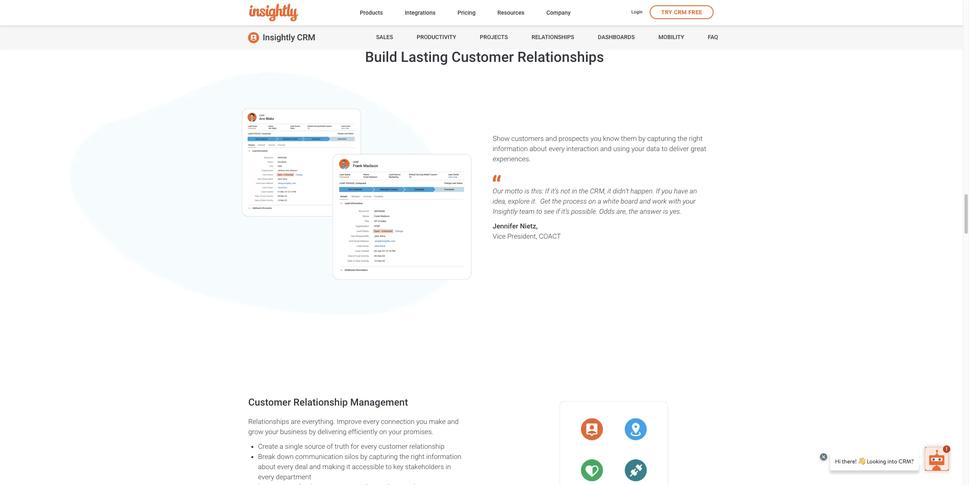 Task type: describe. For each thing, give the bounding box(es) containing it.
every inside relationships are everything. improve every connection you make and grow your business by delivering efficiently on your promises.
[[363, 418, 379, 426]]

single
[[285, 442, 303, 451]]

business
[[280, 428, 307, 436]]

you inside our motto is this: if it's not in the crm, it didn't happen. if you have an idea, explore it.  get the process on a white board and work with your insightly team to see if it's possible. odds are, the answer is yes.
[[662, 187, 673, 195]]

efficiently
[[348, 428, 378, 436]]

your down the connection
[[389, 428, 402, 436]]

reate
[[263, 442, 278, 451]]

0 vertical spatial it's
[[551, 187, 559, 195]]

0 horizontal spatial is
[[525, 187, 530, 195]]

management
[[350, 397, 408, 408]]

your up the reate
[[265, 428, 279, 436]]

source
[[305, 442, 325, 451]]

information inside 'show customers and prospects you know them by capturing the right information about every interaction and using your data to deliver great experiences.'
[[493, 145, 528, 153]]

mobility
[[659, 34, 685, 40]]

insightly logo link
[[249, 4, 347, 21]]

stakeholders
[[405, 463, 444, 471]]

know
[[603, 134, 620, 143]]

try crm free
[[662, 9, 703, 15]]

crm,
[[590, 187, 606, 195]]

1 horizontal spatial is
[[663, 207, 668, 216]]

sales
[[376, 34, 393, 40]]

see
[[544, 207, 555, 216]]

pricing
[[458, 9, 476, 16]]

to inside 'show customers and prospects you know them by capturing the right information about every interaction and using your data to deliver great experiences.'
[[662, 145, 668, 153]]

didn't
[[613, 187, 629, 195]]

get
[[540, 197, 551, 205]]

show customers and prospects you know them by capturing the right information about every interaction and using your data to deliver great experiences.
[[493, 134, 707, 163]]

relationships link
[[532, 25, 574, 50]]

jennifer nietz, vice president, coact
[[493, 222, 561, 240]]

and inside c reate a single source of truth for every customer relationship break down communication silos by capturing the right information about every deal and making it accessible to key stakeholders in every department
[[309, 463, 321, 471]]

prospects
[[559, 134, 589, 143]]

them
[[621, 134, 637, 143]]

insightly logo image
[[249, 4, 298, 21]]

about inside c reate a single source of truth for every customer relationship break down communication silos by capturing the right information about every deal and making it accessible to key stakeholders in every department
[[258, 463, 276, 471]]

grow
[[248, 428, 264, 436]]

the up if
[[552, 197, 562, 205]]

every down break
[[258, 473, 274, 481]]

the down the 'board'
[[629, 207, 638, 216]]

faq link
[[708, 25, 718, 50]]

login
[[632, 9, 643, 15]]

break
[[258, 453, 275, 461]]

it inside our motto is this: if it's not in the crm, it didn't happen. if you have an idea, explore it.  get the process on a white board and work with your insightly team to see if it's possible. odds are, the answer is yes.
[[608, 187, 611, 195]]

in inside our motto is this: if it's not in the crm, it didn't happen. if you have an idea, explore it.  get the process on a white board and work with your insightly team to see if it's possible. odds are, the answer is yes.
[[572, 187, 577, 195]]

company link
[[547, 8, 571, 19]]

president,
[[508, 232, 538, 240]]

deal
[[295, 463, 308, 471]]

build lasting image
[[240, 103, 475, 282]]

silos
[[345, 453, 359, 461]]

relationships are everything. improve every connection you make and grow your business by delivering efficiently on your promises.
[[248, 418, 459, 436]]

if
[[556, 207, 560, 216]]

a inside our motto is this: if it's not in the crm, it didn't happen. if you have an idea, explore it.  get the process on a white board and work with your insightly team to see if it's possible. odds are, the answer is yes.
[[598, 197, 602, 205]]

in inside c reate a single source of truth for every customer relationship break down communication silos by capturing the right information about every deal and making it accessible to key stakeholders in every department
[[446, 463, 451, 471]]

for
[[351, 442, 359, 451]]

by inside 'show customers and prospects you know them by capturing the right information about every interaction and using your data to deliver great experiences.'
[[639, 134, 646, 143]]

insightly inside our motto is this: if it's not in the crm, it didn't happen. if you have an idea, explore it.  get the process on a white board and work with your insightly team to see if it's possible. odds are, the answer is yes.
[[493, 207, 518, 216]]

try
[[662, 9, 673, 15]]

products link
[[360, 8, 383, 19]]

1 horizontal spatial it's
[[562, 207, 570, 216]]

resources
[[498, 9, 525, 16]]

with
[[669, 197, 681, 205]]

odds
[[599, 207, 615, 216]]

the up process
[[579, 187, 589, 195]]

and inside relationships are everything. improve every connection you make and grow your business by delivering efficiently on your promises.
[[448, 418, 459, 426]]

board
[[621, 197, 638, 205]]

answer
[[640, 207, 662, 216]]

2 if from the left
[[656, 187, 660, 195]]

by inside relationships are everything. improve every connection you make and grow your business by delivering efficiently on your promises.
[[309, 428, 316, 436]]

your inside 'show customers and prospects you know them by capturing the right information about every interaction and using your data to deliver great experiences.'
[[632, 145, 645, 153]]

yes.
[[670, 207, 682, 216]]

insightly crm link
[[248, 25, 315, 50]]

every inside 'show customers and prospects you know them by capturing the right information about every interaction and using your data to deliver great experiences.'
[[549, 145, 565, 153]]

customer relationship management
[[248, 397, 408, 408]]

all in one 1 image
[[496, 347, 729, 485]]

login link
[[632, 9, 643, 16]]

using
[[614, 145, 630, 153]]

try crm free button
[[650, 5, 714, 19]]

c
[[258, 442, 263, 451]]

happen.
[[631, 187, 655, 195]]

1 if from the left
[[545, 187, 549, 195]]

projects link
[[480, 25, 508, 50]]

deliver
[[670, 145, 689, 153]]

customers
[[512, 134, 544, 143]]

and inside our motto is this: if it's not in the crm, it didn't happen. if you have an idea, explore it.  get the process on a white board and work with your insightly team to see if it's possible. odds are, the answer is yes.
[[640, 197, 651, 205]]

promises.
[[404, 428, 434, 436]]

productivity
[[417, 34, 456, 40]]

everything.
[[302, 418, 335, 426]]

free
[[689, 9, 703, 15]]

projects
[[480, 34, 508, 40]]

right inside 'show customers and prospects you know them by capturing the right information about every interaction and using your data to deliver great experiences.'
[[689, 134, 703, 143]]

a inside c reate a single source of truth for every customer relationship break down communication silos by capturing the right information about every deal and making it accessible to key stakeholders in every department
[[280, 442, 283, 451]]

jennifer
[[493, 222, 518, 230]]

idea,
[[493, 197, 507, 205]]

on inside relationships are everything. improve every connection you make and grow your business by delivering efficiently on your promises.
[[379, 428, 387, 436]]

experiences.
[[493, 155, 531, 163]]

making
[[323, 463, 345, 471]]

truth
[[335, 442, 349, 451]]

by inside c reate a single source of truth for every customer relationship break down communication silos by capturing the right information about every deal and making it accessible to key stakeholders in every department
[[360, 453, 368, 461]]



Task type: locate. For each thing, give the bounding box(es) containing it.
insightly crm
[[263, 33, 315, 42]]

the
[[678, 134, 687, 143], [579, 187, 589, 195], [552, 197, 562, 205], [629, 207, 638, 216], [400, 453, 409, 461]]

are
[[291, 418, 301, 426]]

relationships
[[532, 34, 574, 40], [518, 49, 604, 65], [248, 418, 289, 426]]

dashboards
[[598, 34, 635, 40]]

about down break
[[258, 463, 276, 471]]

key
[[393, 463, 404, 471]]

1 vertical spatial capturing
[[369, 453, 398, 461]]

it inside c reate a single source of truth for every customer relationship break down communication silos by capturing the right information about every deal and making it accessible to key stakeholders in every department
[[347, 463, 350, 471]]

every down the prospects
[[549, 145, 565, 153]]

1 vertical spatial information
[[426, 453, 462, 461]]

1 horizontal spatial it
[[608, 187, 611, 195]]

your down them
[[632, 145, 645, 153]]

your down an
[[683, 197, 696, 205]]

customer up are
[[248, 397, 291, 408]]

it's right if
[[562, 207, 570, 216]]

this:
[[531, 187, 544, 195]]

the up key
[[400, 453, 409, 461]]

by
[[639, 134, 646, 143], [309, 428, 316, 436], [360, 453, 368, 461]]

right up great
[[689, 134, 703, 143]]

you left "know"
[[591, 134, 602, 143]]

in
[[572, 187, 577, 195], [446, 463, 451, 471]]

2 horizontal spatial you
[[662, 187, 673, 195]]

1 horizontal spatial insightly
[[493, 207, 518, 216]]

on inside our motto is this: if it's not in the crm, it didn't happen. if you have an idea, explore it.  get the process on a white board and work with your insightly team to see if it's possible. odds are, the answer is yes.
[[589, 197, 596, 205]]

mobility link
[[659, 25, 685, 50]]

in right not
[[572, 187, 577, 195]]

0 horizontal spatial right
[[411, 453, 425, 461]]

0 horizontal spatial insightly
[[263, 33, 295, 42]]

build
[[365, 49, 397, 65]]

right up stakeholders
[[411, 453, 425, 461]]

1 vertical spatial is
[[663, 207, 668, 216]]

capturing inside c reate a single source of truth for every customer relationship break down communication silos by capturing the right information about every deal and making it accessible to key stakeholders in every department
[[369, 453, 398, 461]]

integrations link
[[405, 8, 436, 19]]

our
[[493, 187, 504, 195]]

company
[[547, 9, 571, 16]]

department
[[276, 473, 311, 481]]

0 vertical spatial about
[[530, 145, 547, 153]]

possible.
[[571, 207, 598, 216]]

to left see
[[537, 207, 542, 216]]

0 horizontal spatial in
[[446, 463, 451, 471]]

0 horizontal spatial capturing
[[369, 453, 398, 461]]

capturing down "customer"
[[369, 453, 398, 461]]

crm for try
[[674, 9, 687, 15]]

work
[[653, 197, 667, 205]]

1 horizontal spatial a
[[598, 197, 602, 205]]

of
[[327, 442, 333, 451]]

great
[[691, 145, 707, 153]]

process
[[563, 197, 587, 205]]

not
[[561, 187, 571, 195]]

you inside relationships are everything. improve every connection you make and grow your business by delivering efficiently on your promises.
[[416, 418, 427, 426]]

productivity link
[[417, 25, 456, 50]]

1 vertical spatial insightly
[[493, 207, 518, 216]]

delivering
[[318, 428, 347, 436]]

1 vertical spatial on
[[379, 428, 387, 436]]

2 horizontal spatial to
[[662, 145, 668, 153]]

1 vertical spatial you
[[662, 187, 673, 195]]

1 vertical spatial customer
[[248, 397, 291, 408]]

relationships for relationships
[[532, 34, 574, 40]]

information
[[493, 145, 528, 153], [426, 453, 462, 461]]

dashboards link
[[598, 25, 635, 50]]

and down happen.
[[640, 197, 651, 205]]

insightly down "insightly logo"
[[263, 33, 295, 42]]

1 horizontal spatial right
[[689, 134, 703, 143]]

right inside c reate a single source of truth for every customer relationship break down communication silos by capturing the right information about every deal and making it accessible to key stakeholders in every department
[[411, 453, 425, 461]]

and
[[546, 134, 557, 143], [600, 145, 612, 153], [640, 197, 651, 205], [448, 418, 459, 426], [309, 463, 321, 471]]

is left "yes."
[[663, 207, 668, 216]]

1 horizontal spatial on
[[589, 197, 596, 205]]

the inside 'show customers and prospects you know them by capturing the right information about every interaction and using your data to deliver great experiences.'
[[678, 134, 687, 143]]

0 horizontal spatial it
[[347, 463, 350, 471]]

1 horizontal spatial crm
[[674, 9, 687, 15]]

1 horizontal spatial you
[[591, 134, 602, 143]]

resources link
[[498, 8, 525, 19]]

qoute icon image
[[493, 175, 501, 182]]

1 vertical spatial to
[[537, 207, 542, 216]]

0 vertical spatial you
[[591, 134, 602, 143]]

relationships inside relationships are everything. improve every connection you make and grow your business by delivering efficiently on your promises.
[[248, 418, 289, 426]]

to left key
[[386, 463, 392, 471]]

1 horizontal spatial to
[[537, 207, 542, 216]]

about
[[530, 145, 547, 153], [258, 463, 276, 471]]

have
[[674, 187, 688, 195]]

0 vertical spatial on
[[589, 197, 596, 205]]

you inside 'show customers and prospects you know them by capturing the right information about every interaction and using your data to deliver great experiences.'
[[591, 134, 602, 143]]

0 horizontal spatial information
[[426, 453, 462, 461]]

2 horizontal spatial by
[[639, 134, 646, 143]]

to inside c reate a single source of truth for every customer relationship break down communication silos by capturing the right information about every deal and making it accessible to key stakeholders in every department
[[386, 463, 392, 471]]

explore
[[508, 197, 530, 205]]

0 vertical spatial to
[[662, 145, 668, 153]]

is left this:
[[525, 187, 530, 195]]

make
[[429, 418, 446, 426]]

information up experiences.
[[493, 145, 528, 153]]

0 vertical spatial capturing
[[648, 134, 676, 143]]

1 horizontal spatial capturing
[[648, 134, 676, 143]]

by down everything.
[[309, 428, 316, 436]]

every down down
[[277, 463, 293, 471]]

a down crm,
[[598, 197, 602, 205]]

1 horizontal spatial information
[[493, 145, 528, 153]]

if right this:
[[545, 187, 549, 195]]

crm down insightly logo link
[[297, 33, 315, 42]]

1 vertical spatial about
[[258, 463, 276, 471]]

1 vertical spatial right
[[411, 453, 425, 461]]

information inside c reate a single source of truth for every customer relationship break down communication silos by capturing the right information about every deal and making it accessible to key stakeholders in every department
[[426, 453, 462, 461]]

1 vertical spatial in
[[446, 463, 451, 471]]

2 vertical spatial you
[[416, 418, 427, 426]]

an
[[690, 187, 697, 195]]

lasting
[[401, 49, 448, 65]]

every right for
[[361, 442, 377, 451]]

a
[[598, 197, 602, 205], [280, 442, 283, 451]]

information down relationship
[[426, 453, 462, 461]]

customer down the projects
[[452, 49, 514, 65]]

is
[[525, 187, 530, 195], [663, 207, 668, 216]]

1 horizontal spatial about
[[530, 145, 547, 153]]

white
[[603, 197, 619, 205]]

vice
[[493, 232, 506, 240]]

0 horizontal spatial to
[[386, 463, 392, 471]]

1 horizontal spatial by
[[360, 453, 368, 461]]

crm for insightly
[[297, 33, 315, 42]]

you up the work
[[662, 187, 673, 195]]

0 horizontal spatial crm
[[297, 33, 315, 42]]

1 horizontal spatial if
[[656, 187, 660, 195]]

0 vertical spatial is
[[525, 187, 530, 195]]

relationship
[[294, 397, 348, 408]]

if up the work
[[656, 187, 660, 195]]

by right them
[[639, 134, 646, 143]]

0 vertical spatial customer
[[452, 49, 514, 65]]

0 horizontal spatial about
[[258, 463, 276, 471]]

1 vertical spatial by
[[309, 428, 316, 436]]

customer
[[379, 442, 408, 451]]

on up "customer"
[[379, 428, 387, 436]]

the up the deliver
[[678, 134, 687, 143]]

and down communication
[[309, 463, 321, 471]]

relationship
[[409, 442, 445, 451]]

it
[[608, 187, 611, 195], [347, 463, 350, 471]]

down
[[277, 453, 294, 461]]

0 vertical spatial a
[[598, 197, 602, 205]]

and right make at the bottom of the page
[[448, 418, 459, 426]]

team
[[520, 207, 535, 216]]

show
[[493, 134, 510, 143]]

0 horizontal spatial a
[[280, 442, 283, 451]]

capturing inside 'show customers and prospects you know them by capturing the right information about every interaction and using your data to deliver great experiences.'
[[648, 134, 676, 143]]

on down crm,
[[589, 197, 596, 205]]

and left the prospects
[[546, 134, 557, 143]]

1 vertical spatial it
[[347, 463, 350, 471]]

1 vertical spatial a
[[280, 442, 283, 451]]

motto
[[505, 187, 523, 195]]

relationships for relationships are everything. improve every connection you make and grow your business by delivering efficiently on your promises.
[[248, 418, 289, 426]]

connection
[[381, 418, 415, 426]]

0 horizontal spatial if
[[545, 187, 549, 195]]

about down customers
[[530, 145, 547, 153]]

0 horizontal spatial customer
[[248, 397, 291, 408]]

1 horizontal spatial customer
[[452, 49, 514, 65]]

crm right try on the top right of page
[[674, 9, 687, 15]]

a up down
[[280, 442, 283, 451]]

communication
[[295, 453, 343, 461]]

to inside our motto is this: if it's not in the crm, it didn't happen. if you have an idea, explore it.  get the process on a white board and work with your insightly team to see if it's possible. odds are, the answer is yes.
[[537, 207, 542, 216]]

it's left not
[[551, 187, 559, 195]]

every
[[549, 145, 565, 153], [363, 418, 379, 426], [361, 442, 377, 451], [277, 463, 293, 471], [258, 473, 274, 481]]

0 vertical spatial right
[[689, 134, 703, 143]]

1 vertical spatial it's
[[562, 207, 570, 216]]

you up promises.
[[416, 418, 427, 426]]

accessible
[[352, 463, 384, 471]]

about inside 'show customers and prospects you know them by capturing the right information about every interaction and using your data to deliver great experiences.'
[[530, 145, 547, 153]]

coact
[[539, 232, 561, 240]]

2 vertical spatial by
[[360, 453, 368, 461]]

1 vertical spatial crm
[[297, 33, 315, 42]]

0 horizontal spatial by
[[309, 428, 316, 436]]

you
[[591, 134, 602, 143], [662, 187, 673, 195], [416, 418, 427, 426]]

0 vertical spatial insightly
[[263, 33, 295, 42]]

1 vertical spatial relationships
[[518, 49, 604, 65]]

try crm free link
[[650, 5, 714, 19]]

pricing link
[[458, 8, 476, 19]]

0 vertical spatial in
[[572, 187, 577, 195]]

0 horizontal spatial it's
[[551, 187, 559, 195]]

customer
[[452, 49, 514, 65], [248, 397, 291, 408]]

your inside our motto is this: if it's not in the crm, it didn't happen. if you have an idea, explore it.  get the process on a white board and work with your insightly team to see if it's possible. odds are, the answer is yes.
[[683, 197, 696, 205]]

crm inside button
[[674, 9, 687, 15]]

project and task v2 image
[[496, 0, 729, 6]]

0 horizontal spatial you
[[416, 418, 427, 426]]

to
[[662, 145, 668, 153], [537, 207, 542, 216], [386, 463, 392, 471]]

every up efficiently
[[363, 418, 379, 426]]

in right stakeholders
[[446, 463, 451, 471]]

improve
[[337, 418, 362, 426]]

capturing
[[648, 134, 676, 143], [369, 453, 398, 461]]

insightly
[[263, 33, 295, 42], [493, 207, 518, 216]]

0 vertical spatial information
[[493, 145, 528, 153]]

it's
[[551, 187, 559, 195], [562, 207, 570, 216]]

2 vertical spatial to
[[386, 463, 392, 471]]

to right data on the right of the page
[[662, 145, 668, 153]]

and down "know"
[[600, 145, 612, 153]]

the inside c reate a single source of truth for every customer relationship break down communication silos by capturing the right information about every deal and making it accessible to key stakeholders in every department
[[400, 453, 409, 461]]

it up white
[[608, 187, 611, 195]]

1 horizontal spatial in
[[572, 187, 577, 195]]

capturing up data on the right of the page
[[648, 134, 676, 143]]

insightly down idea,
[[493, 207, 518, 216]]

2 vertical spatial relationships
[[248, 418, 289, 426]]

products
[[360, 9, 383, 16]]

by up accessible
[[360, 453, 368, 461]]

0 vertical spatial by
[[639, 134, 646, 143]]

0 vertical spatial crm
[[674, 9, 687, 15]]

0 vertical spatial relationships
[[532, 34, 574, 40]]

faq
[[708, 34, 718, 40]]

are,
[[617, 207, 627, 216]]

if
[[545, 187, 549, 195], [656, 187, 660, 195]]

interaction
[[567, 145, 599, 153]]

0 vertical spatial it
[[608, 187, 611, 195]]

data
[[647, 145, 660, 153]]

0 horizontal spatial on
[[379, 428, 387, 436]]

it down silos
[[347, 463, 350, 471]]

our motto is this: if it's not in the crm, it didn't happen. if you have an idea, explore it.  get the process on a white board and work with your insightly team to see if it's possible. odds are, the answer is yes.
[[493, 187, 697, 216]]



Task type: vqa. For each thing, say whether or not it's contained in the screenshot.
the inside Show customers and prospects you know them by capturing the right information about every interaction and using your data to deliver great experiences.
yes



